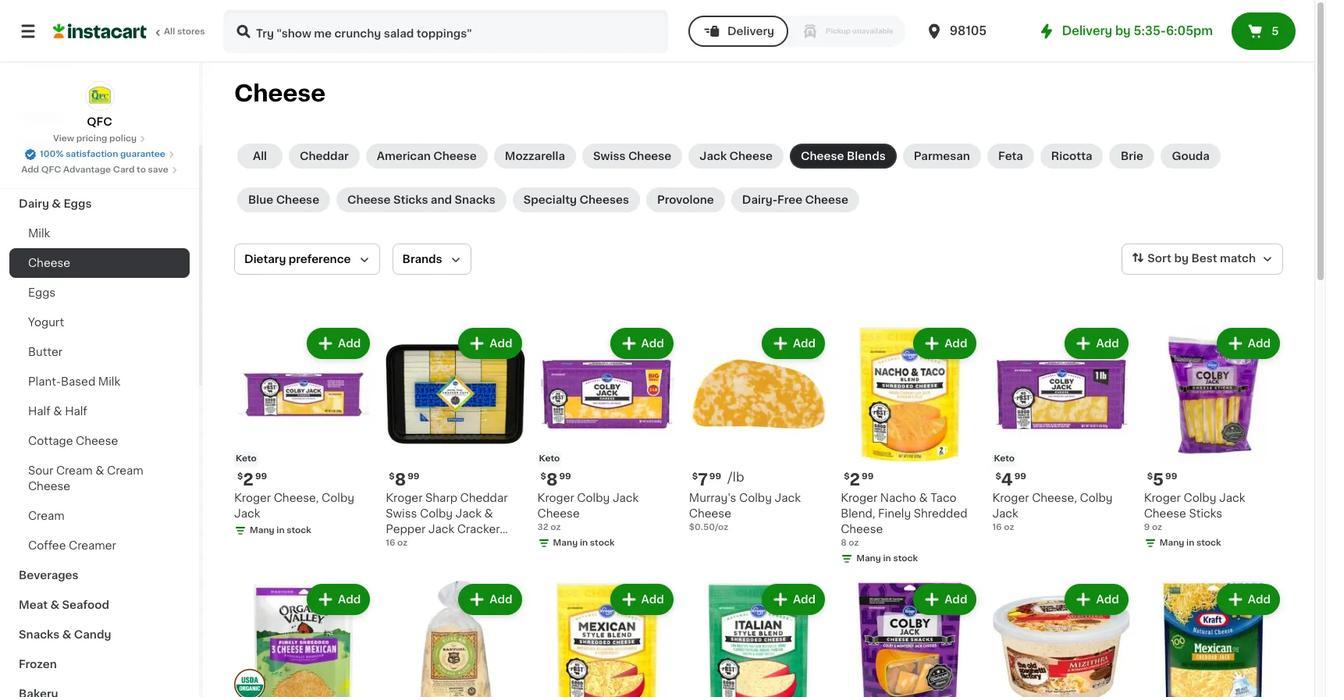 Task type: locate. For each thing, give the bounding box(es) containing it.
jack
[[700, 151, 727, 162], [613, 493, 639, 504], [775, 493, 801, 504], [1220, 493, 1246, 504], [234, 508, 260, 519], [456, 508, 482, 519], [993, 508, 1019, 519], [428, 524, 455, 535]]

1 vertical spatial all
[[253, 151, 267, 162]]

many in stock down kroger colby jack cheese sticks 9 oz
[[1160, 539, 1221, 548]]

keto
[[236, 455, 257, 463], [539, 455, 560, 463], [994, 455, 1015, 463]]

32
[[538, 523, 549, 532]]

99 inside the '$ 7 99'
[[710, 473, 722, 481]]

16 down pepper on the left bottom
[[386, 539, 395, 548]]

1 horizontal spatial 5
[[1272, 26, 1279, 37]]

0 vertical spatial snacks
[[455, 194, 496, 205]]

best
[[1192, 253, 1218, 264]]

jack inside kroger colby jack cheese sticks 9 oz
[[1220, 493, 1246, 504]]

4 99 from the left
[[862, 473, 874, 481]]

2 up 'blend,'
[[850, 472, 860, 488]]

2 $ 8 99 from the left
[[541, 472, 571, 488]]

snacks & candy
[[19, 629, 111, 640]]

service type group
[[689, 16, 906, 47]]

brands
[[402, 254, 442, 265]]

cheese blends
[[801, 151, 886, 162]]

1 horizontal spatial $ 8 99
[[541, 472, 571, 488]]

100% satisfaction guarantee button
[[24, 145, 175, 161]]

stock down kroger nacho & taco blend, finely shredded cheese 8 oz
[[893, 555, 918, 563]]

1 horizontal spatial cheese,
[[1032, 493, 1077, 504]]

5 kroger from the left
[[993, 493, 1029, 504]]

4 kroger from the left
[[841, 493, 878, 504]]

$ up kroger cheese, colby jack 16 oz
[[996, 473, 1001, 481]]

$ 8 99 up kroger colby jack cheese 32 oz
[[541, 472, 571, 488]]

half down plant- in the bottom left of the page
[[28, 406, 51, 417]]

0 horizontal spatial 8
[[395, 472, 406, 488]]

1 horizontal spatial eggs
[[64, 198, 92, 209]]

1 $ 2 99 from the left
[[237, 472, 267, 488]]

oz right 9 on the right of page
[[1152, 523, 1163, 532]]

8 up 32
[[546, 472, 558, 488]]

cheese up 32
[[538, 508, 580, 519]]

kroger inside kroger colby jack cheese 32 oz
[[538, 493, 574, 504]]

& left taco
[[919, 493, 928, 504]]

0 vertical spatial swiss
[[593, 151, 626, 162]]

jack inside murray's colby jack cheese $0.50/oz
[[775, 493, 801, 504]]

$ up murray's
[[692, 473, 698, 481]]

1 horizontal spatial 16
[[993, 523, 1002, 532]]

many in stock for 5
[[1160, 539, 1221, 548]]

1 keto from the left
[[236, 455, 257, 463]]

keto up the kroger cheese, colby jack
[[236, 455, 257, 463]]

eggs down advantage
[[64, 198, 92, 209]]

7 99 from the left
[[1166, 473, 1178, 481]]

2 up the kroger cheese, colby jack
[[243, 472, 254, 488]]

cheese up $0.50/oz
[[689, 508, 732, 519]]

many in stock
[[250, 526, 311, 535], [553, 539, 615, 548], [1160, 539, 1221, 548], [857, 555, 918, 563]]

0 horizontal spatial 16
[[386, 539, 395, 548]]

delivery by 5:35-6:05pm link
[[1037, 22, 1213, 41]]

1 $ from the left
[[237, 473, 243, 481]]

kroger for kroger colby jack cheese sticks 9 oz
[[1144, 493, 1181, 504]]

$ up 9 on the right of page
[[1147, 473, 1153, 481]]

eggs up yogurt
[[28, 287, 56, 298]]

add inside add qfc advantage card to save link
[[21, 166, 39, 174]]

all for all stores
[[164, 27, 175, 36]]

kroger for kroger sharp cheddar swiss colby jack & pepper jack cracker cuts
[[386, 493, 423, 504]]

many in stock down kroger nacho & taco blend, finely shredded cheese 8 oz
[[857, 555, 918, 563]]

None search field
[[223, 9, 668, 53]]

cheese right free
[[805, 194, 849, 205]]

murray's colby jack cheese $0.50/oz
[[689, 493, 801, 532]]

&
[[52, 198, 61, 209], [53, 406, 62, 417], [95, 465, 104, 476], [919, 493, 928, 504], [484, 508, 493, 519], [50, 600, 59, 611], [62, 629, 71, 640]]

0 vertical spatial 5
[[1272, 26, 1279, 37]]

mozzarella
[[505, 151, 565, 162]]

0 horizontal spatial qfc
[[41, 166, 61, 174]]

oz down 'blend,'
[[849, 539, 859, 548]]

many down the kroger cheese, colby jack
[[250, 526, 275, 535]]

dietary preference button
[[234, 244, 380, 275]]

98105 button
[[925, 9, 1019, 53]]

half
[[28, 406, 51, 417], [65, 406, 87, 417]]

many for 8
[[553, 539, 578, 548]]

0 vertical spatial 16
[[993, 523, 1002, 532]]

5:35-
[[1134, 25, 1166, 37]]

cheese, for kroger cheese, colby jack 16 oz
[[1032, 493, 1077, 504]]

cheese, inside the kroger cheese, colby jack
[[274, 493, 319, 504]]

cracker
[[457, 524, 500, 535]]

stock down the kroger cheese, colby jack
[[287, 526, 311, 535]]

1 vertical spatial by
[[1175, 253, 1189, 264]]

6 $ from the left
[[692, 473, 698, 481]]

$ inside the '$ 7 99'
[[692, 473, 698, 481]]

cheese right blue
[[276, 194, 319, 205]]

cheese up 'dairy-'
[[730, 151, 773, 162]]

99 up kroger colby jack cheese sticks 9 oz
[[1166, 473, 1178, 481]]

1 horizontal spatial 2
[[850, 472, 860, 488]]

$0.50/oz
[[689, 523, 729, 532]]

2 keto from the left
[[539, 455, 560, 463]]

1 vertical spatial milk
[[98, 376, 120, 387]]

99 up pepper on the left bottom
[[408, 473, 420, 481]]

cheese down american
[[348, 194, 391, 205]]

cheese down sour
[[28, 481, 70, 492]]

snacks
[[455, 194, 496, 205], [19, 629, 60, 640]]

100% satisfaction guarantee
[[40, 150, 165, 158]]

$ 5 99
[[1147, 472, 1178, 488]]

kroger inside the kroger cheese, colby jack
[[234, 493, 271, 504]]

& inside kroger nacho & taco blend, finely shredded cheese 8 oz
[[919, 493, 928, 504]]

cheese
[[234, 82, 326, 105], [434, 151, 477, 162], [628, 151, 672, 162], [730, 151, 773, 162], [801, 151, 844, 162], [276, 194, 319, 205], [348, 194, 391, 205], [805, 194, 849, 205], [28, 258, 70, 269], [76, 436, 118, 447], [28, 481, 70, 492], [538, 508, 580, 519], [689, 508, 732, 519], [1144, 508, 1187, 519], [841, 524, 883, 535]]

2 horizontal spatial 8
[[841, 539, 847, 548]]

in down kroger colby jack cheese sticks 9 oz
[[1187, 539, 1195, 548]]

cheese up all link
[[234, 82, 326, 105]]

& inside kroger sharp cheddar swiss colby jack & pepper jack cracker cuts
[[484, 508, 493, 519]]

2 $ from the left
[[389, 473, 395, 481]]

99 up the kroger cheese, colby jack
[[255, 473, 267, 481]]

99 inside $ 5 99
[[1166, 473, 1178, 481]]

many in stock down kroger colby jack cheese 32 oz
[[553, 539, 615, 548]]

keto for 8
[[539, 455, 560, 463]]

$ up 'blend,'
[[844, 473, 850, 481]]

product group containing 5
[[1144, 325, 1283, 553]]

kroger inside kroger colby jack cheese sticks 9 oz
[[1144, 493, 1181, 504]]

& up cracker
[[484, 508, 493, 519]]

1 vertical spatial cheddar
[[460, 493, 508, 504]]

sticks
[[393, 194, 428, 205], [1189, 508, 1223, 519]]

kroger for kroger cheese, colby jack 16 oz
[[993, 493, 1029, 504]]

ricotta
[[1051, 151, 1093, 162]]

1 cheese, from the left
[[274, 493, 319, 504]]

dairy
[[19, 198, 49, 209]]

$ 2 99 up the kroger cheese, colby jack
[[237, 472, 267, 488]]

match
[[1220, 253, 1256, 264]]

product group
[[234, 325, 373, 540], [386, 325, 525, 551], [538, 325, 677, 553], [689, 325, 828, 534], [841, 325, 980, 569], [993, 325, 1132, 534], [1144, 325, 1283, 553], [234, 581, 373, 697], [386, 581, 525, 697], [538, 581, 677, 697], [689, 581, 828, 697], [841, 581, 980, 697], [993, 581, 1132, 697], [1144, 581, 1283, 697]]

0 vertical spatial cheddar
[[300, 151, 349, 162]]

0 horizontal spatial milk
[[28, 228, 50, 239]]

oz right 32
[[551, 523, 561, 532]]

$ 8 99 for kroger sharp cheddar swiss colby jack & pepper jack cracker cuts
[[389, 472, 420, 488]]

dairy-
[[742, 194, 778, 205]]

many in stock for 2
[[857, 555, 918, 563]]

2 2 from the left
[[850, 472, 860, 488]]

1 horizontal spatial delivery
[[1062, 25, 1113, 37]]

cheese inside murray's colby jack cheese $0.50/oz
[[689, 508, 732, 519]]

add qfc advantage card to save link
[[21, 164, 178, 176]]

keto up kroger colby jack cheese 32 oz
[[539, 455, 560, 463]]

kroger inside kroger cheese, colby jack 16 oz
[[993, 493, 1029, 504]]

pepper
[[386, 524, 426, 535]]

cheese inside sour cream & cream cheese
[[28, 481, 70, 492]]

1 horizontal spatial sticks
[[1189, 508, 1223, 519]]

many for 2
[[857, 555, 881, 563]]

blue cheese
[[248, 194, 319, 205]]

plant-
[[28, 376, 61, 387]]

0 horizontal spatial $ 2 99
[[237, 472, 267, 488]]

0 vertical spatial eggs
[[64, 198, 92, 209]]

blue
[[248, 194, 273, 205]]

& down cottage cheese link
[[95, 465, 104, 476]]

16 down 4
[[993, 523, 1002, 532]]

all up blue
[[253, 151, 267, 162]]

butter
[[28, 347, 63, 358]]

oz inside kroger nacho & taco blend, finely shredded cheese 8 oz
[[849, 539, 859, 548]]

coffee creamer link
[[9, 531, 190, 561]]

dairy-free cheese
[[742, 194, 849, 205]]

all left stores
[[164, 27, 175, 36]]

100%
[[40, 150, 64, 158]]

1 vertical spatial sticks
[[1189, 508, 1223, 519]]

jack inside the kroger cheese, colby jack
[[234, 508, 260, 519]]

blend,
[[841, 508, 876, 519]]

preference
[[289, 254, 351, 265]]

card
[[113, 166, 135, 174]]

1 horizontal spatial by
[[1175, 253, 1189, 264]]

8 for kroger sharp cheddar swiss colby jack & pepper jack cracker cuts
[[395, 472, 406, 488]]

cheese inside 'link'
[[348, 194, 391, 205]]

keto inside product group
[[994, 455, 1015, 463]]

0 horizontal spatial eggs
[[28, 287, 56, 298]]

1 vertical spatial 5
[[1153, 472, 1164, 488]]

cheddar up blue cheese
[[300, 151, 349, 162]]

1 horizontal spatial qfc
[[87, 116, 112, 127]]

stock
[[287, 526, 311, 535], [590, 539, 615, 548], [1197, 539, 1221, 548], [893, 555, 918, 563]]

in down the kroger cheese, colby jack
[[277, 526, 285, 535]]

1 vertical spatial qfc
[[41, 166, 61, 174]]

cheddar up cracker
[[460, 493, 508, 504]]

99 up 'blend,'
[[862, 473, 874, 481]]

cheese inside kroger nacho & taco blend, finely shredded cheese 8 oz
[[841, 524, 883, 535]]

0 horizontal spatial all
[[164, 27, 175, 36]]

lists link
[[9, 44, 190, 75]]

$ 4 99
[[996, 472, 1027, 488]]

milk right based
[[98, 376, 120, 387]]

all stores
[[164, 27, 205, 36]]

view pricing policy
[[53, 134, 137, 143]]

5 button
[[1232, 12, 1296, 50]]

6 kroger from the left
[[1144, 493, 1181, 504]]

1 horizontal spatial cheddar
[[460, 493, 508, 504]]

cheese down 'blend,'
[[841, 524, 883, 535]]

by inside best match sort by field
[[1175, 253, 1189, 264]]

0 horizontal spatial 2
[[243, 472, 254, 488]]

/lb
[[728, 471, 744, 483]]

3 keto from the left
[[994, 455, 1015, 463]]

1 horizontal spatial all
[[253, 151, 267, 162]]

0 horizontal spatial cheddar
[[300, 151, 349, 162]]

0 horizontal spatial keto
[[236, 455, 257, 463]]

1 horizontal spatial snacks
[[455, 194, 496, 205]]

cottage cheese link
[[9, 426, 190, 456]]

1 half from the left
[[28, 406, 51, 417]]

cheese up 9 on the right of page
[[1144, 508, 1187, 519]]

stock down kroger colby jack cheese 32 oz
[[590, 539, 615, 548]]

0 horizontal spatial by
[[1116, 25, 1131, 37]]

sticks inside kroger colby jack cheese sticks 9 oz
[[1189, 508, 1223, 519]]

cheese left blends
[[801, 151, 844, 162]]

qfc down 100%
[[41, 166, 61, 174]]

1 vertical spatial swiss
[[386, 508, 417, 519]]

1 horizontal spatial swiss
[[593, 151, 626, 162]]

kroger sharp cheddar swiss colby jack & pepper jack cracker cuts
[[386, 493, 508, 551]]

all
[[164, 27, 175, 36], [253, 151, 267, 162]]

guarantee
[[120, 150, 165, 158]]

in down kroger colby jack cheese 32 oz
[[580, 539, 588, 548]]

2 kroger from the left
[[386, 493, 423, 504]]

blends
[[847, 151, 886, 162]]

by right sort
[[1175, 253, 1189, 264]]

delivery inside button
[[728, 26, 775, 37]]

jack inside kroger cheese, colby jack 16 oz
[[993, 508, 1019, 519]]

stock for 2
[[893, 555, 918, 563]]

cheddar inside kroger sharp cheddar swiss colby jack & pepper jack cracker cuts
[[460, 493, 508, 504]]

by left '5:35-'
[[1116, 25, 1131, 37]]

7 $ from the left
[[1147, 473, 1153, 481]]

best match
[[1192, 253, 1256, 264]]

2 cheese, from the left
[[1032, 493, 1077, 504]]

5 $ from the left
[[996, 473, 1001, 481]]

5 99 from the left
[[1015, 473, 1027, 481]]

& right meat
[[50, 600, 59, 611]]

beverages link
[[9, 561, 190, 590]]

0 horizontal spatial half
[[28, 406, 51, 417]]

cuts
[[386, 540, 412, 551]]

1 horizontal spatial keto
[[539, 455, 560, 463]]

dairy & eggs
[[19, 198, 92, 209]]

1 kroger from the left
[[234, 493, 271, 504]]

meat
[[19, 600, 48, 611]]

qfc logo image
[[85, 81, 114, 111]]

1 2 from the left
[[243, 472, 254, 488]]

in down kroger nacho & taco blend, finely shredded cheese 8 oz
[[883, 555, 891, 563]]

$ up the kroger cheese, colby jack
[[237, 473, 243, 481]]

$ 8 99 up pepper on the left bottom
[[389, 472, 420, 488]]

butter link
[[9, 337, 190, 367]]

keto up 4
[[994, 455, 1015, 463]]

eggs link
[[9, 278, 190, 308]]

0 horizontal spatial snacks
[[19, 629, 60, 640]]

cottage cheese
[[28, 436, 118, 447]]

$ up 32
[[541, 473, 546, 481]]

0 horizontal spatial swiss
[[386, 508, 417, 519]]

specialty cheeses
[[524, 194, 629, 205]]

16 inside kroger cheese, colby jack 16 oz
[[993, 523, 1002, 532]]

1 vertical spatial snacks
[[19, 629, 60, 640]]

view pricing policy link
[[53, 133, 146, 145]]

keto for 2
[[236, 455, 257, 463]]

frozen
[[19, 659, 57, 670]]

1 horizontal spatial half
[[65, 406, 87, 417]]

99 up kroger colby jack cheese 32 oz
[[559, 473, 571, 481]]

by inside delivery by 5:35-6:05pm link
[[1116, 25, 1131, 37]]

1 99 from the left
[[255, 473, 267, 481]]

0 horizontal spatial sticks
[[393, 194, 428, 205]]

cheese, inside kroger cheese, colby jack 16 oz
[[1032, 493, 1077, 504]]

$ up pepper on the left bottom
[[389, 473, 395, 481]]

in for 2
[[883, 555, 891, 563]]

many down 'blend,'
[[857, 555, 881, 563]]

2 $ 2 99 from the left
[[844, 472, 874, 488]]

kroger for kroger colby jack cheese 32 oz
[[538, 493, 574, 504]]

kroger inside kroger sharp cheddar swiss colby jack & pepper jack cracker cuts
[[386, 493, 423, 504]]

murray's
[[689, 493, 736, 504]]

5
[[1272, 26, 1279, 37], [1153, 472, 1164, 488]]

snacks right and
[[455, 194, 496, 205]]

kroger for kroger cheese, colby jack
[[234, 493, 271, 504]]

99 inside $ 4 99
[[1015, 473, 1027, 481]]

jack cheese
[[700, 151, 773, 162]]

99 right 4
[[1015, 473, 1027, 481]]

8 down 'blend,'
[[841, 539, 847, 548]]

0 vertical spatial by
[[1116, 25, 1131, 37]]

kroger inside kroger nacho & taco blend, finely shredded cheese 8 oz
[[841, 493, 878, 504]]

16
[[993, 523, 1002, 532], [386, 539, 395, 548]]

colby inside kroger sharp cheddar swiss colby jack & pepper jack cracker cuts
[[420, 508, 453, 519]]

by
[[1116, 25, 1131, 37], [1175, 253, 1189, 264]]

cream
[[56, 465, 93, 476], [107, 465, 143, 476], [28, 511, 65, 522]]

colby inside murray's colby jack cheese $0.50/oz
[[739, 493, 772, 504]]

qfc up view pricing policy link
[[87, 116, 112, 127]]

milk down dairy
[[28, 228, 50, 239]]

2 horizontal spatial keto
[[994, 455, 1015, 463]]

1 $ 8 99 from the left
[[389, 472, 420, 488]]

many down kroger colby jack cheese 32 oz
[[553, 539, 578, 548]]

produce link
[[9, 159, 190, 189]]

snacks up frozen
[[19, 629, 60, 640]]

0 horizontal spatial $ 8 99
[[389, 472, 420, 488]]

nacho
[[881, 493, 916, 504]]

1 horizontal spatial $ 2 99
[[844, 472, 874, 488]]

& left the candy
[[62, 629, 71, 640]]

swiss up pepper on the left bottom
[[386, 508, 417, 519]]

0 vertical spatial qfc
[[87, 116, 112, 127]]

stock down kroger colby jack cheese sticks 9 oz
[[1197, 539, 1221, 548]]

8 up pepper on the left bottom
[[395, 472, 406, 488]]

in
[[277, 526, 285, 535], [580, 539, 588, 548], [1187, 539, 1195, 548], [883, 555, 891, 563]]

american cheese link
[[366, 144, 488, 169]]

0 vertical spatial sticks
[[393, 194, 428, 205]]

0 vertical spatial all
[[164, 27, 175, 36]]

0 horizontal spatial cheese,
[[274, 493, 319, 504]]

1 horizontal spatial 8
[[546, 472, 558, 488]]

0 horizontal spatial delivery
[[728, 26, 775, 37]]

swiss up cheeses
[[593, 151, 626, 162]]

in inside product group
[[1187, 539, 1195, 548]]

cream down cottage cheese link
[[107, 465, 143, 476]]

3 kroger from the left
[[538, 493, 574, 504]]

$
[[237, 473, 243, 481], [389, 473, 395, 481], [541, 473, 546, 481], [844, 473, 850, 481], [996, 473, 1001, 481], [692, 473, 698, 481], [1147, 473, 1153, 481]]

many inside product group
[[1160, 539, 1185, 548]]

colby
[[322, 493, 355, 504], [577, 493, 610, 504], [1080, 493, 1113, 504], [739, 493, 772, 504], [1184, 493, 1217, 504], [420, 508, 453, 519]]

$ 2 99 up 'blend,'
[[844, 472, 874, 488]]

Search field
[[225, 11, 667, 52]]

half down plant-based milk
[[65, 406, 87, 417]]

99 right 7
[[710, 473, 722, 481]]

many down kroger colby jack cheese sticks 9 oz
[[1160, 539, 1185, 548]]

6 99 from the left
[[710, 473, 722, 481]]

$ 8 99 for kroger colby jack cheese
[[541, 472, 571, 488]]

oz down $ 4 99
[[1004, 523, 1014, 532]]

stock for 5
[[1197, 539, 1221, 548]]

99
[[255, 473, 267, 481], [408, 473, 420, 481], [559, 473, 571, 481], [862, 473, 874, 481], [1015, 473, 1027, 481], [710, 473, 722, 481], [1166, 473, 1178, 481]]



Task type: vqa. For each thing, say whether or not it's contained in the screenshot.
store to the middle
no



Task type: describe. For each thing, give the bounding box(es) containing it.
view
[[53, 134, 74, 143]]

american cheese
[[377, 151, 477, 162]]

specialty cheeses link
[[513, 187, 640, 212]]

cheese inside kroger colby jack cheese 32 oz
[[538, 508, 580, 519]]

$ inside $ 4 99
[[996, 473, 1001, 481]]

$7.99 per pound element
[[689, 470, 828, 491]]

add qfc advantage card to save
[[21, 166, 169, 174]]

& up cottage
[[53, 406, 62, 417]]

kroger cheese, colby jack 16 oz
[[993, 493, 1113, 532]]

specialty
[[524, 194, 577, 205]]

produce
[[19, 169, 66, 180]]

3 99 from the left
[[559, 473, 571, 481]]

blue cheese link
[[237, 187, 330, 212]]

snacks inside 'link'
[[455, 194, 496, 205]]

in for 8
[[580, 539, 588, 548]]

thanksgiving
[[19, 139, 94, 150]]

jack inside jack cheese link
[[700, 151, 727, 162]]

cheese link
[[9, 248, 190, 278]]

coffee
[[28, 540, 66, 551]]

swiss cheese
[[593, 151, 672, 162]]

cream down cottage cheese
[[56, 465, 93, 476]]

beverages
[[19, 570, 79, 581]]

Best match Sort by field
[[1122, 244, 1283, 275]]

$ 7 99
[[692, 472, 722, 488]]

& right dairy
[[52, 198, 61, 209]]

seafood
[[62, 600, 109, 611]]

snacks & candy link
[[9, 620, 190, 650]]

jack inside kroger colby jack cheese 32 oz
[[613, 493, 639, 504]]

policy
[[109, 134, 137, 143]]

candy
[[74, 629, 111, 640]]

oz inside kroger colby jack cheese 32 oz
[[551, 523, 561, 532]]

colby inside the kroger cheese, colby jack
[[322, 493, 355, 504]]

1 horizontal spatial milk
[[98, 376, 120, 387]]

4
[[1001, 472, 1013, 488]]

instacart logo image
[[53, 22, 147, 41]]

swiss inside kroger sharp cheddar swiss colby jack & pepper jack cracker cuts
[[386, 508, 417, 519]]

kroger for kroger nacho & taco blend, finely shredded cheese 8 oz
[[841, 493, 878, 504]]

oz inside kroger cheese, colby jack 16 oz
[[1004, 523, 1014, 532]]

cream up coffee at the left of the page
[[28, 511, 65, 522]]

0 horizontal spatial 5
[[1153, 472, 1164, 488]]

$ inside $ 5 99
[[1147, 473, 1153, 481]]

delivery for delivery by 5:35-6:05pm
[[1062, 25, 1113, 37]]

save
[[148, 166, 169, 174]]

taco
[[931, 493, 957, 504]]

plant-based milk link
[[9, 367, 190, 397]]

sort
[[1148, 253, 1172, 264]]

oz inside kroger colby jack cheese sticks 9 oz
[[1152, 523, 1163, 532]]

delivery button
[[689, 16, 789, 47]]

1 vertical spatial eggs
[[28, 287, 56, 298]]

colby inside kroger colby jack cheese sticks 9 oz
[[1184, 493, 1217, 504]]

stores
[[177, 27, 205, 36]]

by for delivery
[[1116, 25, 1131, 37]]

brands button
[[392, 244, 471, 275]]

yogurt link
[[9, 308, 190, 337]]

1 vertical spatial 16
[[386, 539, 395, 548]]

cheddar link
[[289, 144, 360, 169]]

mozzarella link
[[494, 144, 576, 169]]

3 $ from the left
[[541, 473, 546, 481]]

& inside sour cream & cream cheese
[[95, 465, 104, 476]]

parmesan link
[[903, 144, 981, 169]]

cheeses
[[580, 194, 629, 205]]

delivery for delivery
[[728, 26, 775, 37]]

$ 2 99 for kroger nacho & taco blend, finely shredded cheese
[[844, 472, 874, 488]]

7
[[698, 472, 708, 488]]

half & half
[[28, 406, 87, 417]]

product group containing 7
[[689, 325, 828, 534]]

cheese up provolone
[[628, 151, 672, 162]]

all stores link
[[53, 9, 206, 53]]

kroger colby jack cheese 32 oz
[[538, 493, 639, 532]]

all for all
[[253, 151, 267, 162]]

colby inside kroger cheese, colby jack 16 oz
[[1080, 493, 1113, 504]]

98105
[[950, 25, 987, 37]]

creamer
[[69, 540, 116, 551]]

recipes link
[[9, 100, 190, 130]]

kroger cheese, colby jack
[[234, 493, 355, 519]]

16 oz
[[386, 539, 408, 548]]

ricotta link
[[1041, 144, 1104, 169]]

colby inside kroger colby jack cheese 32 oz
[[577, 493, 610, 504]]

jack cheese link
[[689, 144, 784, 169]]

cheese blends link
[[790, 144, 897, 169]]

0 vertical spatial milk
[[28, 228, 50, 239]]

feta
[[999, 151, 1023, 162]]

gouda
[[1172, 151, 1210, 162]]

4 $ from the left
[[844, 473, 850, 481]]

lists
[[44, 54, 71, 65]]

sour cream & cream cheese
[[28, 465, 143, 492]]

2 for kroger nacho & taco blend, finely shredded cheese
[[850, 472, 860, 488]]

half & half link
[[9, 397, 190, 426]]

based
[[61, 376, 95, 387]]

cheese sticks and snacks
[[348, 194, 496, 205]]

9
[[1144, 523, 1150, 532]]

to
[[137, 166, 146, 174]]

american
[[377, 151, 431, 162]]

cream link
[[9, 501, 190, 531]]

keto for 4
[[994, 455, 1015, 463]]

shredded
[[914, 508, 968, 519]]

dietary
[[244, 254, 286, 265]]

product group containing 4
[[993, 325, 1132, 534]]

plant-based milk
[[28, 376, 120, 387]]

item badge image
[[234, 669, 265, 697]]

by for sort
[[1175, 253, 1189, 264]]

qfc link
[[85, 81, 114, 130]]

parmesan
[[914, 151, 970, 162]]

cheese inside kroger colby jack cheese sticks 9 oz
[[1144, 508, 1187, 519]]

coffee creamer
[[28, 540, 116, 551]]

cheese sticks and snacks link
[[337, 187, 506, 212]]

5 inside "button"
[[1272, 26, 1279, 37]]

yogurt
[[28, 317, 64, 328]]

cheese down 'half & half' link
[[76, 436, 118, 447]]

sticks inside 'link'
[[393, 194, 428, 205]]

in for 5
[[1187, 539, 1195, 548]]

many for 5
[[1160, 539, 1185, 548]]

cottage
[[28, 436, 73, 447]]

many in stock down the kroger cheese, colby jack
[[250, 526, 311, 535]]

8 for kroger colby jack cheese
[[546, 472, 558, 488]]

cheese up eggs link in the left top of the page
[[28, 258, 70, 269]]

cheese up and
[[434, 151, 477, 162]]

swiss cheese link
[[582, 144, 683, 169]]

advantage
[[63, 166, 111, 174]]

satisfaction
[[66, 150, 118, 158]]

2 for kroger cheese, colby jack
[[243, 472, 254, 488]]

8 inside kroger nacho & taco blend, finely shredded cheese 8 oz
[[841, 539, 847, 548]]

2 half from the left
[[65, 406, 87, 417]]

provolone link
[[646, 187, 725, 212]]

kroger nacho & taco blend, finely shredded cheese 8 oz
[[841, 493, 968, 548]]

$ 2 99 for kroger cheese, colby jack
[[237, 472, 267, 488]]

oz down pepper on the left bottom
[[397, 539, 408, 548]]

cheese, for kroger cheese, colby jack
[[274, 493, 319, 504]]

meat & seafood
[[19, 600, 109, 611]]

many in stock for 8
[[553, 539, 615, 548]]

2 99 from the left
[[408, 473, 420, 481]]

brie link
[[1110, 144, 1155, 169]]

stock for 8
[[590, 539, 615, 548]]



